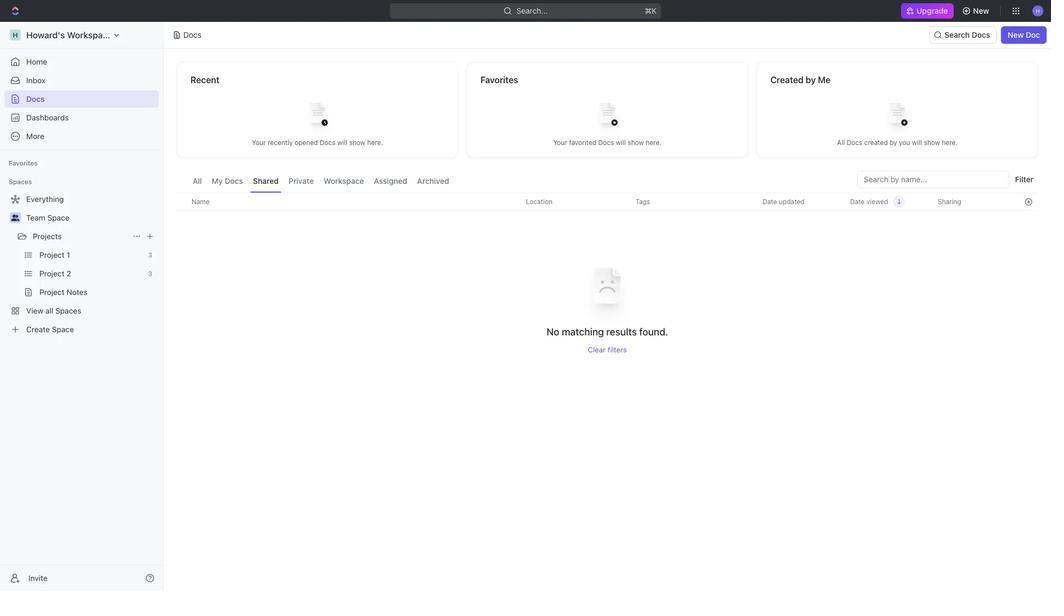 Task type: locate. For each thing, give the bounding box(es) containing it.
all left created at the top right of the page
[[837, 139, 845, 147]]

filters
[[608, 345, 627, 354]]

workspace up home link
[[67, 30, 113, 40]]

no favorited docs image
[[586, 94, 630, 138]]

0 horizontal spatial new
[[974, 6, 990, 15]]

1 vertical spatial by
[[890, 139, 898, 147]]

docs right 'opened'
[[320, 139, 336, 147]]

3 for 1
[[148, 251, 152, 259]]

notes
[[67, 288, 87, 297]]

no created by me docs image
[[876, 94, 920, 138]]

1
[[67, 251, 70, 260]]

show up workspace button on the left top
[[349, 139, 366, 147]]

h button
[[1030, 2, 1047, 20]]

project 1 link
[[39, 246, 144, 264]]

date
[[763, 198, 777, 206], [851, 198, 865, 206]]

project left 1
[[39, 251, 64, 260]]

by left you
[[890, 139, 898, 147]]

0 vertical spatial space
[[47, 213, 69, 222]]

0 vertical spatial h
[[1036, 8, 1040, 14]]

all inside all button
[[193, 177, 202, 186]]

0 horizontal spatial spaces
[[9, 178, 32, 186]]

2 3 from the top
[[148, 270, 152, 278]]

2 date from the left
[[851, 198, 865, 206]]

new doc
[[1008, 30, 1041, 39]]

space
[[47, 213, 69, 222], [52, 325, 74, 334]]

new
[[974, 6, 990, 15], [1008, 30, 1024, 39]]

project 1
[[39, 251, 70, 260]]

no matching results found. row
[[177, 253, 1038, 354]]

projects
[[33, 232, 62, 241]]

docs down inbox
[[26, 94, 45, 104]]

spaces
[[9, 178, 32, 186], [55, 306, 81, 315]]

1 horizontal spatial new
[[1008, 30, 1024, 39]]

row containing name
[[177, 193, 1038, 211]]

docs
[[183, 30, 202, 39], [972, 30, 991, 39], [26, 94, 45, 104], [320, 139, 336, 147], [599, 139, 614, 147], [847, 139, 863, 147], [225, 177, 243, 186]]

archived
[[417, 177, 449, 186]]

Search by name... text field
[[864, 171, 1002, 188]]

show
[[349, 139, 366, 147], [628, 139, 644, 147], [924, 139, 940, 147]]

3 project from the top
[[39, 288, 64, 297]]

everything
[[26, 195, 64, 204]]

space inside "link"
[[47, 213, 69, 222]]

location
[[526, 198, 553, 206]]

space down the view all spaces
[[52, 325, 74, 334]]

date for date viewed
[[851, 198, 865, 206]]

1 vertical spatial new
[[1008, 30, 1024, 39]]

date updated
[[763, 198, 805, 206]]

date inside button
[[763, 198, 777, 206]]

1 horizontal spatial will
[[616, 139, 626, 147]]

0 vertical spatial workspace
[[67, 30, 113, 40]]

filter
[[1016, 175, 1034, 184]]

docs right the favorited
[[599, 139, 614, 147]]

1 horizontal spatial your
[[554, 139, 567, 147]]

1 date from the left
[[763, 198, 777, 206]]

1 horizontal spatial date
[[851, 198, 865, 206]]

docs link
[[4, 90, 159, 108]]

1 vertical spatial spaces
[[55, 306, 81, 315]]

doc
[[1026, 30, 1041, 39]]

1 vertical spatial project
[[39, 269, 64, 278]]

1 3 from the top
[[148, 251, 152, 259]]

project up the view all spaces
[[39, 288, 64, 297]]

1 project from the top
[[39, 251, 64, 260]]

your left the favorited
[[554, 139, 567, 147]]

2 horizontal spatial show
[[924, 139, 940, 147]]

0 horizontal spatial here.
[[367, 139, 383, 147]]

project left 2
[[39, 269, 64, 278]]

project for project 2
[[39, 269, 64, 278]]

will down "no favorited docs" image
[[616, 139, 626, 147]]

project for project notes
[[39, 288, 64, 297]]

team space link
[[26, 209, 157, 227]]

your favorited docs will show here.
[[554, 139, 662, 147]]

h inside navigation
[[13, 31, 18, 39]]

1 horizontal spatial show
[[628, 139, 644, 147]]

3 for 2
[[148, 270, 152, 278]]

all
[[45, 306, 53, 315]]

1 your from the left
[[252, 139, 266, 147]]

howard's workspace
[[26, 30, 113, 40]]

1 vertical spatial workspace
[[324, 177, 364, 186]]

tree
[[4, 191, 159, 338]]

h up doc
[[1036, 8, 1040, 14]]

date viewed button
[[844, 193, 905, 210]]

by
[[806, 75, 816, 85], [890, 139, 898, 147]]

docs right search
[[972, 30, 991, 39]]

date left viewed
[[851, 198, 865, 206]]

1 horizontal spatial workspace
[[324, 177, 364, 186]]

team space
[[26, 213, 69, 222]]

1 vertical spatial 3
[[148, 270, 152, 278]]

1 horizontal spatial h
[[1036, 8, 1040, 14]]

tags
[[636, 198, 650, 206]]

3 will from the left
[[912, 139, 922, 147]]

by left me
[[806, 75, 816, 85]]

⌘k
[[645, 6, 657, 15]]

favorites button
[[4, 157, 42, 170]]

0 horizontal spatial workspace
[[67, 30, 113, 40]]

1 vertical spatial h
[[13, 31, 18, 39]]

docs inside docs link
[[26, 94, 45, 104]]

1 horizontal spatial here.
[[646, 139, 662, 147]]

my
[[212, 177, 223, 186]]

create space link
[[4, 321, 157, 338]]

date updated button
[[756, 193, 811, 210]]

0 vertical spatial all
[[837, 139, 845, 147]]

date inside button
[[851, 198, 865, 206]]

0 horizontal spatial favorites
[[9, 159, 38, 167]]

shared button
[[250, 171, 282, 193]]

0 vertical spatial by
[[806, 75, 816, 85]]

will right 'opened'
[[337, 139, 348, 147]]

workspace right private
[[324, 177, 364, 186]]

1 horizontal spatial favorites
[[481, 75, 519, 85]]

no matching results found.
[[547, 326, 669, 338]]

2 vertical spatial project
[[39, 288, 64, 297]]

h left "howard's"
[[13, 31, 18, 39]]

spaces down "favorites" button
[[9, 178, 32, 186]]

0 vertical spatial project
[[39, 251, 64, 260]]

2
[[67, 269, 71, 278]]

spaces right all
[[55, 306, 81, 315]]

2 show from the left
[[628, 139, 644, 147]]

0 horizontal spatial all
[[193, 177, 202, 186]]

0 horizontal spatial by
[[806, 75, 816, 85]]

project
[[39, 251, 64, 260], [39, 269, 64, 278], [39, 288, 64, 297]]

date left 'updated'
[[763, 198, 777, 206]]

2 your from the left
[[554, 139, 567, 147]]

will
[[337, 139, 348, 147], [616, 139, 626, 147], [912, 139, 922, 147]]

date for date updated
[[763, 198, 777, 206]]

2 horizontal spatial here.
[[942, 139, 958, 147]]

1 vertical spatial space
[[52, 325, 74, 334]]

2 will from the left
[[616, 139, 626, 147]]

0 vertical spatial new
[[974, 6, 990, 15]]

0 vertical spatial spaces
[[9, 178, 32, 186]]

new up search docs
[[974, 6, 990, 15]]

3 here. from the left
[[942, 139, 958, 147]]

1 vertical spatial favorites
[[9, 159, 38, 167]]

2 project from the top
[[39, 269, 64, 278]]

invite
[[28, 574, 48, 583]]

tree containing everything
[[4, 191, 159, 338]]

0 horizontal spatial date
[[763, 198, 777, 206]]

all left my
[[193, 177, 202, 186]]

1 horizontal spatial by
[[890, 139, 898, 147]]

upgrade link
[[902, 3, 954, 19]]

project notes
[[39, 288, 87, 297]]

show down "no favorited docs" image
[[628, 139, 644, 147]]

1 here. from the left
[[367, 139, 383, 147]]

0 horizontal spatial will
[[337, 139, 348, 147]]

dashboards
[[26, 113, 69, 122]]

favorites
[[481, 75, 519, 85], [9, 159, 38, 167]]

3
[[148, 251, 152, 259], [148, 270, 152, 278]]

0 horizontal spatial your
[[252, 139, 266, 147]]

no data image
[[575, 253, 641, 326]]

archived button
[[415, 171, 452, 193]]

show right you
[[924, 139, 940, 147]]

user group image
[[11, 215, 19, 221]]

2 here. from the left
[[646, 139, 662, 147]]

will right you
[[912, 139, 922, 147]]

docs right my
[[225, 177, 243, 186]]

1 horizontal spatial all
[[837, 139, 845, 147]]

your left recently
[[252, 139, 266, 147]]

your
[[252, 139, 266, 147], [554, 139, 567, 147]]

all
[[837, 139, 845, 147], [193, 177, 202, 186]]

0 horizontal spatial show
[[349, 139, 366, 147]]

0 horizontal spatial h
[[13, 31, 18, 39]]

search docs
[[945, 30, 991, 39]]

row
[[177, 193, 1038, 211]]

here.
[[367, 139, 383, 147], [646, 139, 662, 147], [942, 139, 958, 147]]

space for team space
[[47, 213, 69, 222]]

space up projects
[[47, 213, 69, 222]]

h
[[1036, 8, 1040, 14], [13, 31, 18, 39]]

0 vertical spatial 3
[[148, 251, 152, 259]]

1 vertical spatial all
[[193, 177, 202, 186]]

tab list
[[190, 171, 452, 193]]

new for new doc
[[1008, 30, 1024, 39]]

2 horizontal spatial will
[[912, 139, 922, 147]]

new left doc
[[1008, 30, 1024, 39]]



Task type: describe. For each thing, give the bounding box(es) containing it.
create space
[[26, 325, 74, 334]]

workspace button
[[321, 171, 367, 193]]

updated
[[779, 198, 805, 206]]

more button
[[4, 128, 159, 145]]

clear filters
[[588, 345, 627, 354]]

search docs button
[[930, 26, 997, 44]]

project 2 link
[[39, 265, 144, 283]]

clear filters button
[[588, 345, 627, 354]]

matching
[[562, 326, 604, 338]]

h inside dropdown button
[[1036, 8, 1040, 14]]

name
[[192, 198, 210, 206]]

projects link
[[33, 228, 128, 245]]

sidebar navigation
[[0, 22, 166, 591]]

favorited
[[569, 139, 597, 147]]

howard's
[[26, 30, 65, 40]]

everything link
[[4, 191, 157, 208]]

home link
[[4, 53, 159, 71]]

howard's workspace, , element
[[10, 30, 21, 41]]

created
[[771, 75, 804, 85]]

space for create space
[[52, 325, 74, 334]]

search...
[[517, 6, 548, 15]]

home
[[26, 57, 47, 66]]

all for all docs created by you will show here.
[[837, 139, 845, 147]]

private button
[[286, 171, 317, 193]]

project for project 1
[[39, 251, 64, 260]]

team
[[26, 213, 45, 222]]

workspace inside workspace button
[[324, 177, 364, 186]]

me
[[818, 75, 831, 85]]

favorites inside button
[[9, 159, 38, 167]]

no
[[547, 326, 560, 338]]

no recent docs image
[[296, 94, 339, 138]]

create
[[26, 325, 50, 334]]

viewed
[[867, 198, 889, 206]]

shared
[[253, 177, 279, 186]]

all for all
[[193, 177, 202, 186]]

tree inside the sidebar navigation
[[4, 191, 159, 338]]

date viewed
[[851, 198, 889, 206]]

tab list containing all
[[190, 171, 452, 193]]

my docs button
[[209, 171, 246, 193]]

1 will from the left
[[337, 139, 348, 147]]

upgrade
[[917, 6, 948, 15]]

new doc button
[[1002, 26, 1047, 44]]

recent
[[191, 75, 220, 85]]

search
[[945, 30, 970, 39]]

project notes link
[[39, 284, 157, 301]]

results
[[607, 326, 637, 338]]

project 2
[[39, 269, 71, 278]]

docs inside search docs "button"
[[972, 30, 991, 39]]

filter button
[[1011, 171, 1038, 188]]

docs inside the my docs button
[[225, 177, 243, 186]]

dashboards link
[[4, 109, 159, 127]]

view all spaces
[[26, 306, 81, 315]]

3 show from the left
[[924, 139, 940, 147]]

private
[[289, 177, 314, 186]]

opened
[[295, 139, 318, 147]]

all docs created by you will show here.
[[837, 139, 958, 147]]

workspace inside the sidebar navigation
[[67, 30, 113, 40]]

your for recent
[[252, 139, 266, 147]]

sharing
[[938, 198, 962, 206]]

view all spaces link
[[4, 302, 157, 320]]

inbox link
[[4, 72, 159, 89]]

view
[[26, 306, 43, 315]]

new button
[[958, 2, 996, 20]]

your for favorites
[[554, 139, 567, 147]]

created
[[865, 139, 888, 147]]

my docs
[[212, 177, 243, 186]]

more
[[26, 132, 44, 141]]

1 show from the left
[[349, 139, 366, 147]]

no matching results found. table
[[177, 193, 1038, 354]]

all button
[[190, 171, 205, 193]]

found.
[[640, 326, 669, 338]]

docs left created at the top right of the page
[[847, 139, 863, 147]]

clear
[[588, 345, 606, 354]]

recently
[[268, 139, 293, 147]]

0 vertical spatial favorites
[[481, 75, 519, 85]]

you
[[899, 139, 911, 147]]

new for new
[[974, 6, 990, 15]]

created by me
[[771, 75, 831, 85]]

1 horizontal spatial spaces
[[55, 306, 81, 315]]

assigned
[[374, 177, 407, 186]]

your recently opened docs will show here.
[[252, 139, 383, 147]]

docs up recent
[[183, 30, 202, 39]]

inbox
[[26, 76, 45, 85]]

assigned button
[[371, 171, 410, 193]]

filter button
[[1011, 171, 1038, 188]]



Task type: vqa. For each thing, say whether or not it's contained in the screenshot.


